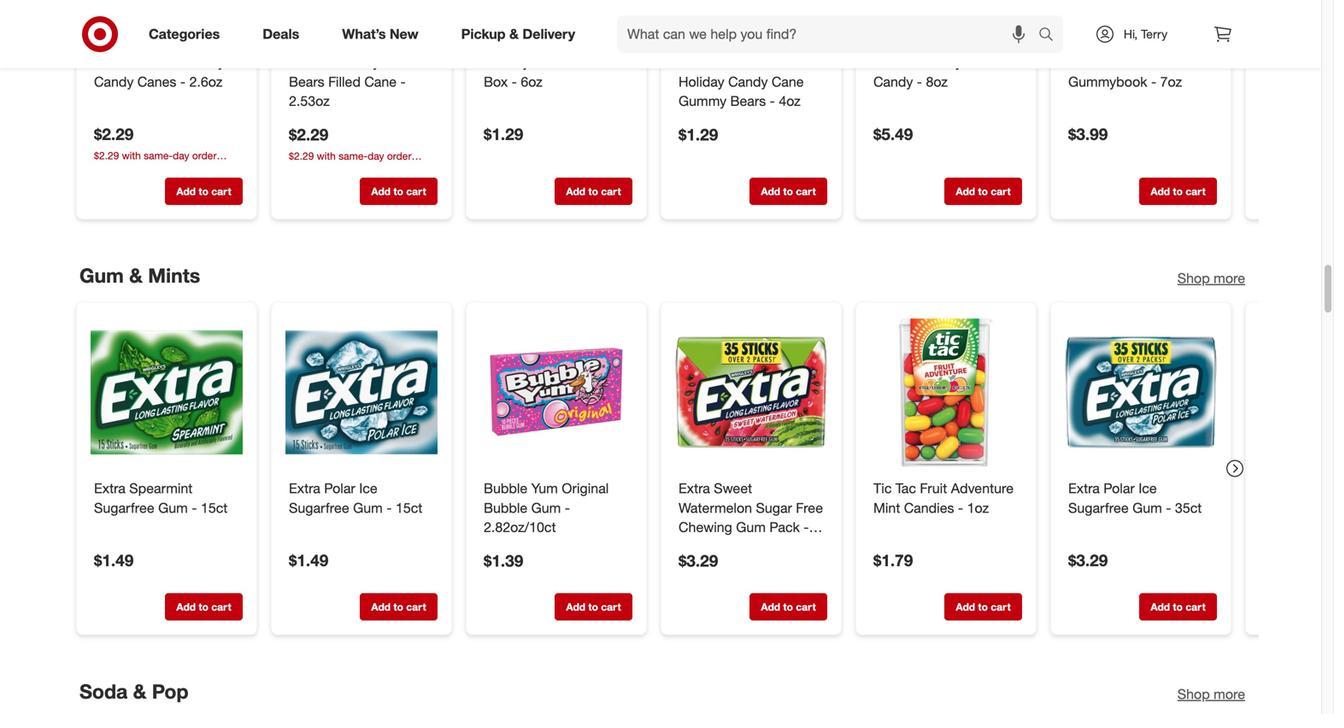 Task type: describe. For each thing, give the bounding box(es) containing it.
add to cart button for extra polar ice sugarfree gum - 15ct
[[360, 594, 438, 621]]

7oz
[[1161, 73, 1183, 90]]

cart for extra spearmint sugarfree gum - 15ct
[[211, 601, 231, 614]]

& for mints
[[129, 264, 143, 288]]

extra polar ice sugarfree gum - 35ct link
[[1069, 479, 1214, 518]]

filled inside skittles filled holiday candy canes - 2.6oz
[[143, 54, 175, 70]]

what's new link
[[328, 15, 440, 53]]

ice for $3.29
[[1139, 481, 1157, 497]]

bears inside haribo holiday gold bears filled cane - 2.53oz
[[289, 73, 325, 90]]

shop for mints
[[1178, 270, 1210, 287]]

bubble yum original bubble gum - 2.82oz/10ct
[[484, 481, 609, 536]]

chewing
[[679, 520, 733, 536]]

cart for extra polar ice sugarfree gum - 35ct
[[1186, 601, 1206, 614]]

extra for extra sweet watermelon sugar free chewing gum pack - 35ct $3.29
[[679, 481, 710, 497]]

order for haribo holiday gold bears filled cane - 2.53oz
[[387, 149, 412, 162]]

add to cart button for lifesavers gummies gummybook - 7oz
[[1140, 178, 1218, 205]]

add to cart for haribo goldbears holiday candy cane gummy bears - 4oz
[[761, 185, 816, 198]]

goldbears
[[724, 54, 788, 70]]

cane inside haribo goldbears holiday candy cane gummy bears - 4oz
[[772, 73, 804, 90]]

8oz
[[926, 73, 948, 90]]

candy for $1.29
[[729, 73, 768, 90]]

categories link
[[134, 15, 241, 53]]

tac
[[896, 481, 917, 497]]

deals link
[[248, 15, 321, 53]]

to for nerds gummy clusters candy - 8oz
[[978, 185, 988, 198]]

soda
[[80, 680, 128, 704]]

holiday inside skittles filled holiday candy canes - 2.6oz
[[179, 54, 225, 70]]

add to cart button for haribo holiday gold bears filled cane - 2.53oz
[[360, 178, 438, 205]]

cane inside haribo holiday gold bears filled cane - 2.53oz
[[365, 73, 397, 90]]

polar for $1.49
[[324, 481, 355, 497]]

tic
[[874, 481, 892, 497]]

add to cart button for holiday dots theater box - 6oz
[[555, 178, 633, 205]]

cart for holiday dots theater box - 6oz
[[601, 185, 621, 198]]

extra sweet watermelon sugar free chewing gum pack - 35ct link
[[679, 479, 824, 556]]

to for skittles filled holiday candy canes - 2.6oz
[[199, 185, 209, 198]]

$1.39
[[484, 552, 523, 571]]

yum
[[531, 481, 558, 497]]

holiday inside haribo holiday gold bears filled cane - 2.53oz
[[334, 54, 380, 70]]

2.82oz/10ct
[[484, 520, 556, 536]]

add for haribo goldbears holiday candy cane gummy bears - 4oz
[[761, 185, 781, 198]]

what's new
[[342, 26, 419, 42]]

with for candy
[[122, 149, 141, 162]]

tic tac fruit adventure mint candies - 1oz link
[[874, 479, 1019, 518]]

add to cart for extra polar ice sugarfree gum - 35ct
[[1151, 601, 1206, 614]]

extra spearmint sugarfree gum - 15ct
[[94, 481, 228, 517]]

sugar
[[756, 500, 792, 517]]

add to cart for extra spearmint sugarfree gum - 15ct
[[176, 601, 231, 614]]

nerds gummy clusters candy - 8oz link
[[874, 52, 1019, 92]]

order for skittles filled holiday candy canes - 2.6oz
[[192, 149, 217, 162]]

nerds gummy clusters candy - 8oz
[[874, 54, 1017, 90]]

categories
[[149, 26, 220, 42]]

shop more button for gum & mints
[[1178, 269, 1246, 289]]

- inside extra sweet watermelon sugar free chewing gum pack - 35ct $3.29
[[804, 520, 809, 536]]

gum inside extra spearmint sugarfree gum - 15ct
[[158, 500, 188, 517]]

lifesavers
[[1069, 54, 1130, 70]]

to for extra polar ice sugarfree gum - 15ct
[[394, 601, 404, 614]]

- inside extra polar ice sugarfree gum - 15ct
[[387, 500, 392, 517]]

add to cart for lifesavers gummies gummybook - 7oz
[[1151, 185, 1206, 198]]

- inside holiday dots theater box - 6oz
[[512, 73, 517, 90]]

- inside haribo holiday gold bears filled cane - 2.53oz
[[401, 73, 406, 90]]

terry
[[1142, 27, 1168, 41]]

day for cane
[[368, 149, 384, 162]]

to for extra spearmint sugarfree gum - 15ct
[[199, 601, 209, 614]]

add to cart button for skittles filled holiday candy canes - 2.6oz
[[165, 178, 243, 205]]

1oz
[[968, 500, 989, 517]]

35ct inside extra sweet watermelon sugar free chewing gum pack - 35ct $3.29
[[679, 539, 706, 556]]

$1.49 for extra polar ice sugarfree gum - 15ct
[[289, 551, 329, 571]]

haribo holiday gold bears filled cane - 2.53oz
[[289, 54, 413, 110]]

cart for skittles filled holiday candy canes - 2.6oz
[[211, 185, 231, 198]]

15ct inside extra polar ice sugarfree gum - 15ct
[[396, 500, 423, 517]]

more for gum & mints
[[1214, 270, 1246, 287]]

to for holiday dots theater box - 6oz
[[589, 185, 598, 198]]

free
[[796, 500, 823, 517]]

holiday dots theater box - 6oz
[[484, 54, 613, 90]]

6oz
[[521, 73, 543, 90]]

mints
[[148, 264, 200, 288]]

haribo for haribo goldbears holiday candy cane gummy bears - 4oz
[[679, 54, 720, 70]]

pop
[[152, 680, 189, 704]]

bubble yum original bubble gum - 2.82oz/10ct link
[[484, 479, 629, 538]]

extra for extra spearmint sugarfree gum - 15ct
[[94, 481, 126, 497]]

add to cart button for bubble yum original bubble gum - 2.82oz/10ct
[[555, 594, 633, 621]]

1 horizontal spatial $3.29
[[1069, 551, 1108, 571]]

$2.29 $2.29 with same-day order services for filled
[[289, 125, 412, 177]]

extra spearmint sugarfree gum - 15ct link
[[94, 479, 239, 518]]

to for lifesavers gummies gummybook - 7oz
[[1173, 185, 1183, 198]]

gum inside extra polar ice sugarfree gum - 35ct
[[1133, 500, 1163, 517]]

hi, terry
[[1124, 27, 1168, 41]]

gummies
[[1134, 54, 1193, 70]]

$1.29 for gummy
[[679, 125, 718, 144]]

gold
[[384, 54, 413, 70]]

gummy inside haribo goldbears holiday candy cane gummy bears - 4oz
[[679, 93, 727, 110]]

extra polar ice sugarfree gum - 15ct link
[[289, 479, 434, 518]]

soda & pop
[[80, 680, 189, 704]]

- inside haribo goldbears holiday candy cane gummy bears - 4oz
[[770, 93, 775, 110]]

bears inside haribo goldbears holiday candy cane gummy bears - 4oz
[[731, 93, 766, 110]]

to for tic tac fruit adventure mint candies - 1oz
[[978, 601, 988, 614]]

2.53oz
[[289, 93, 330, 110]]

$1.29 for 6oz
[[484, 124, 523, 144]]

cart for lifesavers gummies gummybook - 7oz
[[1186, 185, 1206, 198]]

add for holiday dots theater box - 6oz
[[566, 185, 586, 198]]

original
[[562, 481, 609, 497]]

sugarfree inside extra spearmint sugarfree gum - 15ct
[[94, 500, 154, 517]]

add to cart for holiday dots theater box - 6oz
[[566, 185, 621, 198]]

- inside extra polar ice sugarfree gum - 35ct
[[1166, 500, 1172, 517]]

search button
[[1031, 15, 1072, 56]]

add to cart for nerds gummy clusters candy - 8oz
[[956, 185, 1011, 198]]

sugarfree for $1.49
[[289, 500, 349, 517]]

add to cart for bubble yum original bubble gum - 2.82oz/10ct
[[566, 601, 621, 614]]

skittles
[[94, 54, 139, 70]]

to for haribo holiday gold bears filled cane - 2.53oz
[[394, 185, 404, 198]]

add to cart for extra polar ice sugarfree gum - 15ct
[[371, 601, 426, 614]]

to for haribo goldbears holiday candy cane gummy bears - 4oz
[[784, 185, 793, 198]]

- inside nerds gummy clusters candy - 8oz
[[917, 73, 923, 90]]

gum & mints
[[80, 264, 200, 288]]

cart for haribo holiday gold bears filled cane - 2.53oz
[[406, 185, 426, 198]]

pickup & delivery link
[[447, 15, 597, 53]]

nerds
[[874, 54, 911, 70]]

services for skittles filled holiday candy canes - 2.6oz
[[94, 164, 132, 176]]

filled inside haribo holiday gold bears filled cane - 2.53oz
[[328, 73, 361, 90]]

candies
[[904, 500, 955, 517]]

more for soda & pop
[[1214, 687, 1246, 703]]

extra polar ice sugarfree gum - 35ct
[[1069, 481, 1202, 517]]

spearmint
[[129, 481, 193, 497]]

to for extra sweet watermelon sugar free chewing gum pack - 35ct
[[784, 601, 793, 614]]

add to cart button for tic tac fruit adventure mint candies - 1oz
[[945, 594, 1023, 621]]

search
[[1031, 27, 1072, 44]]

add to cart button for nerds gummy clusters candy - 8oz
[[945, 178, 1023, 205]]

sweet
[[714, 481, 753, 497]]

lifesavers gummies gummybook - 7oz
[[1069, 54, 1193, 90]]

dots
[[534, 54, 562, 70]]

cart for extra polar ice sugarfree gum - 15ct
[[406, 601, 426, 614]]



Task type: locate. For each thing, give the bounding box(es) containing it.
1 haribo from the left
[[289, 54, 330, 70]]

bears up 2.53oz
[[289, 73, 325, 90]]

extra polar ice sugarfree gum - 15ct
[[289, 481, 423, 517]]

day for -
[[173, 149, 189, 162]]

fruit
[[920, 481, 948, 497]]

shop more button
[[1178, 269, 1246, 289], [1178, 685, 1246, 705]]

add for extra polar ice sugarfree gum - 35ct
[[1151, 601, 1171, 614]]

2 $1.29 from the left
[[679, 125, 718, 144]]

cane up 4oz
[[772, 73, 804, 90]]

what's
[[342, 26, 386, 42]]

1 $1.29 from the left
[[484, 124, 523, 144]]

1 vertical spatial shop
[[1178, 687, 1210, 703]]

pack
[[770, 520, 800, 536]]

0 vertical spatial filled
[[143, 54, 175, 70]]

- inside skittles filled holiday candy canes - 2.6oz
[[180, 73, 186, 90]]

add for haribo holiday gold bears filled cane - 2.53oz
[[371, 185, 391, 198]]

holiday down what's
[[334, 54, 380, 70]]

$3.99
[[1069, 124, 1108, 144]]

2 shop from the top
[[1178, 687, 1210, 703]]

1 horizontal spatial with
[[317, 149, 336, 162]]

2 shop more from the top
[[1178, 687, 1246, 703]]

gummy
[[915, 54, 962, 70], [679, 93, 727, 110]]

more
[[1214, 270, 1246, 287], [1214, 687, 1246, 703]]

same- for canes
[[144, 149, 173, 162]]

clusters
[[966, 54, 1017, 70]]

0 vertical spatial shop more
[[1178, 270, 1246, 287]]

$3.29
[[1069, 551, 1108, 571], [679, 552, 718, 571]]

polar for $3.29
[[1104, 481, 1135, 497]]

order down 2.6oz
[[192, 149, 217, 162]]

- inside lifesavers gummies gummybook - 7oz
[[1152, 73, 1157, 90]]

0 horizontal spatial day
[[173, 149, 189, 162]]

with down canes
[[122, 149, 141, 162]]

with down 2.53oz
[[317, 149, 336, 162]]

2 $2.29 $2.29 with same-day order services from the left
[[289, 125, 412, 177]]

haribo holiday gold bears filled cane - 2.53oz image
[[286, 0, 438, 42], [286, 0, 438, 42]]

box
[[484, 73, 508, 90]]

extra
[[94, 481, 126, 497], [289, 481, 320, 497], [679, 481, 710, 497], [1069, 481, 1100, 497]]

1 order from the left
[[192, 149, 217, 162]]

filled
[[143, 54, 175, 70], [328, 73, 361, 90]]

adventure
[[951, 481, 1014, 497]]

polar inside extra polar ice sugarfree gum - 15ct
[[324, 481, 355, 497]]

0 horizontal spatial haribo
[[289, 54, 330, 70]]

shop more for soda & pop
[[1178, 687, 1246, 703]]

$2.29 with same-day order services button for filled
[[289, 149, 438, 177]]

extra for extra polar ice sugarfree gum - 15ct
[[289, 481, 320, 497]]

$1.49 down extra polar ice sugarfree gum - 15ct
[[289, 551, 329, 571]]

extra polar ice sugarfree gum - 35ct image
[[1065, 317, 1218, 469], [1065, 317, 1218, 469]]

add to cart for tic tac fruit adventure mint candies - 1oz
[[956, 601, 1011, 614]]

2 haribo from the left
[[679, 54, 720, 70]]

2 polar from the left
[[1104, 481, 1135, 497]]

holiday up box
[[484, 54, 530, 70]]

gummy up 8oz
[[915, 54, 962, 70]]

bears
[[289, 73, 325, 90], [731, 93, 766, 110]]

0 horizontal spatial with
[[122, 149, 141, 162]]

- inside tic tac fruit adventure mint candies - 1oz
[[958, 500, 964, 517]]

holiday dots theater box - 6oz image
[[481, 0, 633, 42], [481, 0, 633, 42]]

cane
[[365, 73, 397, 90], [772, 73, 804, 90]]

0 horizontal spatial bears
[[289, 73, 325, 90]]

0 vertical spatial shop
[[1178, 270, 1210, 287]]

$2.29 $2.29 with same-day order services
[[94, 124, 217, 176], [289, 125, 412, 177]]

theater
[[566, 54, 613, 70]]

same- down haribo holiday gold bears filled cane - 2.53oz
[[339, 149, 368, 162]]

2 horizontal spatial sugarfree
[[1069, 500, 1129, 517]]

canes
[[137, 73, 176, 90]]

- inside extra spearmint sugarfree gum - 15ct
[[192, 500, 197, 517]]

add for bubble yum original bubble gum - 2.82oz/10ct
[[566, 601, 586, 614]]

2 same- from the left
[[339, 149, 368, 162]]

0 horizontal spatial $2.29 with same-day order services button
[[94, 148, 243, 176]]

4 extra from the left
[[1069, 481, 1100, 497]]

0 vertical spatial 35ct
[[1176, 500, 1202, 517]]

extra inside extra sweet watermelon sugar free chewing gum pack - 35ct $3.29
[[679, 481, 710, 497]]

0 vertical spatial &
[[510, 26, 519, 42]]

add for skittles filled holiday candy canes - 2.6oz
[[176, 185, 196, 198]]

1 shop more button from the top
[[1178, 269, 1246, 289]]

1 sugarfree from the left
[[94, 500, 154, 517]]

sugarfree
[[94, 500, 154, 517], [289, 500, 349, 517], [1069, 500, 1129, 517]]

candy
[[94, 73, 134, 90], [729, 73, 768, 90], [874, 73, 913, 90]]

gummybook
[[1069, 73, 1148, 90]]

bears down the goldbears
[[731, 93, 766, 110]]

ice
[[359, 481, 378, 497], [1139, 481, 1157, 497]]

1 candy from the left
[[94, 73, 134, 90]]

$1.49
[[94, 551, 134, 571], [289, 551, 329, 571]]

35ct inside extra polar ice sugarfree gum - 35ct
[[1176, 500, 1202, 517]]

$1.49 down extra spearmint sugarfree gum - 15ct
[[94, 551, 134, 571]]

filled up 2.53oz
[[328, 73, 361, 90]]

holiday dots theater box - 6oz link
[[484, 52, 629, 92]]

1 horizontal spatial $1.49
[[289, 551, 329, 571]]

$1.29
[[484, 124, 523, 144], [679, 125, 718, 144]]

0 horizontal spatial same-
[[144, 149, 173, 162]]

add for extra sweet watermelon sugar free chewing gum pack - 35ct
[[761, 601, 781, 614]]

haribo left the goldbears
[[679, 54, 720, 70]]

add to cart for extra sweet watermelon sugar free chewing gum pack - 35ct
[[761, 601, 816, 614]]

& for delivery
[[510, 26, 519, 42]]

day down canes
[[173, 149, 189, 162]]

$2.29 with same-day order services button
[[94, 148, 243, 176], [289, 149, 438, 177]]

$3.29 down the chewing
[[679, 552, 718, 571]]

gum inside bubble yum original bubble gum - 2.82oz/10ct
[[531, 500, 561, 517]]

0 vertical spatial bubble
[[484, 481, 528, 497]]

add for extra polar ice sugarfree gum - 15ct
[[371, 601, 391, 614]]

0 vertical spatial more
[[1214, 270, 1246, 287]]

extra polar ice sugarfree gum - 15ct image
[[286, 317, 438, 469], [286, 317, 438, 469]]

cart for nerds gummy clusters candy - 8oz
[[991, 185, 1011, 198]]

1 vertical spatial filled
[[328, 73, 361, 90]]

cart for extra sweet watermelon sugar free chewing gum pack - 35ct
[[796, 601, 816, 614]]

$2.29 $2.29 with same-day order services for canes
[[94, 124, 217, 176]]

haribo goldbears holiday candy cane gummy bears - 4oz link
[[679, 52, 824, 111]]

1 extra from the left
[[94, 481, 126, 497]]

2 services from the left
[[289, 164, 327, 177]]

same- down canes
[[144, 149, 173, 162]]

sugarfree inside extra polar ice sugarfree gum - 35ct
[[1069, 500, 1129, 517]]

1 horizontal spatial order
[[387, 149, 412, 162]]

shop for pop
[[1178, 687, 1210, 703]]

shop more button for soda & pop
[[1178, 685, 1246, 705]]

add to cart button for haribo goldbears holiday candy cane gummy bears - 4oz
[[750, 178, 828, 205]]

1 horizontal spatial filled
[[328, 73, 361, 90]]

1 horizontal spatial same-
[[339, 149, 368, 162]]

services for haribo holiday gold bears filled cane - 2.53oz
[[289, 164, 327, 177]]

to for extra polar ice sugarfree gum - 35ct
[[1173, 601, 1183, 614]]

15ct
[[201, 500, 228, 517], [396, 500, 423, 517]]

2 $2.29 with same-day order services button from the left
[[289, 149, 438, 177]]

add to cart button for extra spearmint sugarfree gum - 15ct
[[165, 594, 243, 621]]

haribo for haribo holiday gold bears filled cane - 2.53oz
[[289, 54, 330, 70]]

1 vertical spatial bears
[[731, 93, 766, 110]]

order
[[192, 149, 217, 162], [387, 149, 412, 162]]

1 with from the left
[[122, 149, 141, 162]]

1 horizontal spatial bears
[[731, 93, 766, 110]]

extra inside extra polar ice sugarfree gum - 15ct
[[289, 481, 320, 497]]

4oz
[[779, 93, 801, 110]]

holiday inside holiday dots theater box - 6oz
[[484, 54, 530, 70]]

3 extra from the left
[[679, 481, 710, 497]]

1 vertical spatial shop more
[[1178, 687, 1246, 703]]

sugarfree inside extra polar ice sugarfree gum - 15ct
[[289, 500, 349, 517]]

1 $2.29 with same-day order services button from the left
[[94, 148, 243, 176]]

order down haribo holiday gold bears filled cane - 2.53oz link
[[387, 149, 412, 162]]

1 $2.29 $2.29 with same-day order services from the left
[[94, 124, 217, 176]]

day down haribo holiday gold bears filled cane - 2.53oz link
[[368, 149, 384, 162]]

candy for $5.49
[[874, 73, 913, 90]]

pickup & delivery
[[461, 26, 575, 42]]

& right the pickup
[[510, 26, 519, 42]]

haribo goldbears holiday candy cane gummy bears - 4oz image
[[675, 0, 828, 42], [675, 0, 828, 42]]

$2.29 $2.29 with same-day order services down canes
[[94, 124, 217, 176]]

holiday
[[179, 54, 225, 70], [334, 54, 380, 70], [484, 54, 530, 70], [679, 73, 725, 90]]

hi,
[[1124, 27, 1138, 41]]

2 order from the left
[[387, 149, 412, 162]]

candy down nerds
[[874, 73, 913, 90]]

$1.29 down box
[[484, 124, 523, 144]]

1 cane from the left
[[365, 73, 397, 90]]

0 horizontal spatial ice
[[359, 481, 378, 497]]

0 horizontal spatial gummy
[[679, 93, 727, 110]]

1 services from the left
[[94, 164, 132, 176]]

filled up canes
[[143, 54, 175, 70]]

1 vertical spatial shop more button
[[1178, 685, 1246, 705]]

2.6oz
[[189, 73, 223, 90]]

0 horizontal spatial candy
[[94, 73, 134, 90]]

0 horizontal spatial filled
[[143, 54, 175, 70]]

$2.29 with same-day order services button down canes
[[94, 148, 243, 176]]

gum inside extra sweet watermelon sugar free chewing gum pack - 35ct $3.29
[[736, 520, 766, 536]]

3 sugarfree from the left
[[1069, 500, 1129, 517]]

1 vertical spatial &
[[129, 264, 143, 288]]

bubble up 2.82oz/10ct
[[484, 500, 528, 517]]

extra sweet watermelon sugar free chewing gum pack - 35ct $3.29
[[679, 481, 823, 571]]

2 day from the left
[[368, 149, 384, 162]]

$3.29 inside extra sweet watermelon sugar free chewing gum pack - 35ct $3.29
[[679, 552, 718, 571]]

add to cart button for extra sweet watermelon sugar free chewing gum pack - 35ct
[[750, 594, 828, 621]]

0 horizontal spatial $2.29 $2.29 with same-day order services
[[94, 124, 217, 176]]

$2.29
[[94, 124, 134, 144], [289, 125, 329, 144], [94, 149, 119, 162], [289, 149, 314, 162]]

$2.29 with same-day order services button for canes
[[94, 148, 243, 176]]

lifesavers gummies gummybook - 7oz link
[[1069, 52, 1214, 92]]

deals
[[263, 26, 299, 42]]

1 ice from the left
[[359, 481, 378, 497]]

mint
[[874, 500, 901, 517]]

$2.29 $2.29 with same-day order services down 2.53oz
[[289, 125, 412, 177]]

delivery
[[523, 26, 575, 42]]

tic tac fruit adventure mint candies - 1oz
[[874, 481, 1014, 517]]

skittles filled holiday candy canes - 2.6oz image
[[91, 0, 243, 42], [91, 0, 243, 42]]

day
[[173, 149, 189, 162], [368, 149, 384, 162]]

1 $1.49 from the left
[[94, 551, 134, 571]]

2 horizontal spatial candy
[[874, 73, 913, 90]]

bubble yum original bubble gum - 2.82oz/10ct image
[[481, 317, 633, 469], [481, 317, 633, 469]]

add for nerds gummy clusters candy - 8oz
[[956, 185, 976, 198]]

0 horizontal spatial sugarfree
[[94, 500, 154, 517]]

2 vertical spatial &
[[133, 680, 147, 704]]

extra inside extra spearmint sugarfree gum - 15ct
[[94, 481, 126, 497]]

ice for $1.49
[[359, 481, 378, 497]]

1 horizontal spatial $1.29
[[679, 125, 718, 144]]

2 ice from the left
[[1139, 481, 1157, 497]]

add to cart
[[176, 185, 231, 198], [371, 185, 426, 198], [566, 185, 621, 198], [761, 185, 816, 198], [956, 185, 1011, 198], [1151, 185, 1206, 198], [176, 601, 231, 614], [371, 601, 426, 614], [566, 601, 621, 614], [761, 601, 816, 614], [956, 601, 1011, 614], [1151, 601, 1206, 614]]

1 vertical spatial 35ct
[[679, 539, 706, 556]]

polar inside extra polar ice sugarfree gum - 35ct
[[1104, 481, 1135, 497]]

gum inside extra polar ice sugarfree gum - 15ct
[[353, 500, 383, 517]]

skittles filled holiday candy canes - 2.6oz
[[94, 54, 225, 90]]

haribo goldbears holiday candy cane gummy bears - 4oz
[[679, 54, 804, 110]]

1 vertical spatial more
[[1214, 687, 1246, 703]]

1 15ct from the left
[[201, 500, 228, 517]]

holiday down the goldbears
[[679, 73, 725, 90]]

extra for extra polar ice sugarfree gum - 35ct
[[1069, 481, 1100, 497]]

0 horizontal spatial services
[[94, 164, 132, 176]]

2 extra from the left
[[289, 481, 320, 497]]

cart for tic tac fruit adventure mint candies - 1oz
[[991, 601, 1011, 614]]

2 shop more button from the top
[[1178, 685, 1246, 705]]

3 candy from the left
[[874, 73, 913, 90]]

0 horizontal spatial polar
[[324, 481, 355, 497]]

0 horizontal spatial $1.49
[[94, 551, 134, 571]]

1 horizontal spatial 35ct
[[1176, 500, 1202, 517]]

extra inside extra polar ice sugarfree gum - 35ct
[[1069, 481, 1100, 497]]

new
[[390, 26, 419, 42]]

candy inside nerds gummy clusters candy - 8oz
[[874, 73, 913, 90]]

15ct inside extra spearmint sugarfree gum - 15ct
[[201, 500, 228, 517]]

cart for bubble yum original bubble gum - 2.82oz/10ct
[[601, 601, 621, 614]]

$2.29 with same-day order services button down haribo holiday gold bears filled cane - 2.53oz link
[[289, 149, 438, 177]]

same-
[[144, 149, 173, 162], [339, 149, 368, 162]]

ice inside extra polar ice sugarfree gum - 35ct
[[1139, 481, 1157, 497]]

0 vertical spatial gummy
[[915, 54, 962, 70]]

$3.29 down extra polar ice sugarfree gum - 35ct
[[1069, 551, 1108, 571]]

1 same- from the left
[[144, 149, 173, 162]]

$1.79
[[874, 551, 913, 571]]

candy inside haribo goldbears holiday candy cane gummy bears - 4oz
[[729, 73, 768, 90]]

add to cart button for extra polar ice sugarfree gum - 35ct
[[1140, 594, 1218, 621]]

shop more
[[1178, 270, 1246, 287], [1178, 687, 1246, 703]]

candy down skittles on the left
[[94, 73, 134, 90]]

2 $1.49 from the left
[[289, 551, 329, 571]]

1 vertical spatial gummy
[[679, 93, 727, 110]]

ice inside extra polar ice sugarfree gum - 15ct
[[359, 481, 378, 497]]

with
[[122, 149, 141, 162], [317, 149, 336, 162]]

0 vertical spatial bears
[[289, 73, 325, 90]]

cart for haribo goldbears holiday candy cane gummy bears - 4oz
[[796, 185, 816, 198]]

services
[[94, 164, 132, 176], [289, 164, 327, 177]]

cart
[[211, 185, 231, 198], [406, 185, 426, 198], [601, 185, 621, 198], [796, 185, 816, 198], [991, 185, 1011, 198], [1186, 185, 1206, 198], [211, 601, 231, 614], [406, 601, 426, 614], [601, 601, 621, 614], [796, 601, 816, 614], [991, 601, 1011, 614], [1186, 601, 1206, 614]]

0 horizontal spatial order
[[192, 149, 217, 162]]

- inside bubble yum original bubble gum - 2.82oz/10ct
[[565, 500, 570, 517]]

1 horizontal spatial gummy
[[915, 54, 962, 70]]

holiday inside haribo goldbears holiday candy cane gummy bears - 4oz
[[679, 73, 725, 90]]

-
[[180, 73, 186, 90], [401, 73, 406, 90], [512, 73, 517, 90], [917, 73, 923, 90], [1152, 73, 1157, 90], [770, 93, 775, 110], [192, 500, 197, 517], [387, 500, 392, 517], [565, 500, 570, 517], [958, 500, 964, 517], [1166, 500, 1172, 517], [804, 520, 809, 536]]

1 horizontal spatial sugarfree
[[289, 500, 349, 517]]

1 horizontal spatial services
[[289, 164, 327, 177]]

to for bubble yum original bubble gum - 2.82oz/10ct
[[589, 601, 598, 614]]

same- for filled
[[339, 149, 368, 162]]

& left mints
[[129, 264, 143, 288]]

holiday up 2.6oz
[[179, 54, 225, 70]]

2 sugarfree from the left
[[289, 500, 349, 517]]

add to cart for haribo holiday gold bears filled cane - 2.53oz
[[371, 185, 426, 198]]

1 polar from the left
[[324, 481, 355, 497]]

$1.29 down haribo goldbears holiday candy cane gummy bears - 4oz
[[679, 125, 718, 144]]

& for pop
[[133, 680, 147, 704]]

0 horizontal spatial $1.29
[[484, 124, 523, 144]]

2 with from the left
[[317, 149, 336, 162]]

1 horizontal spatial cane
[[772, 73, 804, 90]]

bubble left yum
[[484, 481, 528, 497]]

0 vertical spatial shop more button
[[1178, 269, 1246, 289]]

1 shop from the top
[[1178, 270, 1210, 287]]

$5.49
[[874, 124, 913, 144]]

haribo down deals link
[[289, 54, 330, 70]]

1 horizontal spatial candy
[[729, 73, 768, 90]]

to
[[199, 185, 209, 198], [394, 185, 404, 198], [589, 185, 598, 198], [784, 185, 793, 198], [978, 185, 988, 198], [1173, 185, 1183, 198], [199, 601, 209, 614], [394, 601, 404, 614], [589, 601, 598, 614], [784, 601, 793, 614], [978, 601, 988, 614], [1173, 601, 1183, 614]]

1 horizontal spatial $2.29 $2.29 with same-day order services
[[289, 125, 412, 177]]

candy inside skittles filled holiday candy canes - 2.6oz
[[94, 73, 134, 90]]

add to cart for skittles filled holiday candy canes - 2.6oz
[[176, 185, 231, 198]]

add for tic tac fruit adventure mint candies - 1oz
[[956, 601, 976, 614]]

2 bubble from the top
[[484, 500, 528, 517]]

nerds gummy clusters candy - 8oz image
[[870, 0, 1023, 42], [870, 0, 1023, 42]]

1 horizontal spatial 15ct
[[396, 500, 423, 517]]

pickup
[[461, 26, 506, 42]]

1 horizontal spatial day
[[368, 149, 384, 162]]

2 15ct from the left
[[396, 500, 423, 517]]

2 more from the top
[[1214, 687, 1246, 703]]

haribo holiday gold bears filled cane - 2.53oz link
[[289, 52, 434, 111]]

0 horizontal spatial cane
[[365, 73, 397, 90]]

with for bears
[[317, 149, 336, 162]]

2 candy from the left
[[729, 73, 768, 90]]

1 horizontal spatial polar
[[1104, 481, 1135, 497]]

cane down gold
[[365, 73, 397, 90]]

haribo inside haribo goldbears holiday candy cane gummy bears - 4oz
[[679, 54, 720, 70]]

sugarfree for $3.29
[[1069, 500, 1129, 517]]

0 horizontal spatial 35ct
[[679, 539, 706, 556]]

extra sweet watermelon sugar free chewing gum pack - 35ct image
[[675, 317, 828, 469], [675, 317, 828, 469]]

add for lifesavers gummies gummybook - 7oz
[[1151, 185, 1171, 198]]

1 shop more from the top
[[1178, 270, 1246, 287]]

bubble
[[484, 481, 528, 497], [484, 500, 528, 517]]

35ct
[[1176, 500, 1202, 517], [679, 539, 706, 556]]

& left pop
[[133, 680, 147, 704]]

2 cane from the left
[[772, 73, 804, 90]]

tic tac fruit adventure mint candies - 1oz image
[[870, 317, 1023, 469], [870, 317, 1023, 469]]

1 vertical spatial bubble
[[484, 500, 528, 517]]

lifesavers gummies gummybook - 7oz image
[[1065, 0, 1218, 42], [1065, 0, 1218, 42]]

What can we help you find? suggestions appear below search field
[[617, 15, 1043, 53]]

1 more from the top
[[1214, 270, 1246, 287]]

1 bubble from the top
[[484, 481, 528, 497]]

candy down the goldbears
[[729, 73, 768, 90]]

skittles filled holiday candy canes - 2.6oz link
[[94, 52, 239, 92]]

$1.49 for extra spearmint sugarfree gum - 15ct
[[94, 551, 134, 571]]

add for extra spearmint sugarfree gum - 15ct
[[176, 601, 196, 614]]

gummy down the goldbears
[[679, 93, 727, 110]]

0 horizontal spatial 15ct
[[201, 500, 228, 517]]

1 horizontal spatial ice
[[1139, 481, 1157, 497]]

1 horizontal spatial $2.29 with same-day order services button
[[289, 149, 438, 177]]

shop more for gum & mints
[[1178, 270, 1246, 287]]

watermelon
[[679, 500, 752, 517]]

0 horizontal spatial $3.29
[[679, 552, 718, 571]]

extra spearmint sugarfree gum - 15ct image
[[91, 317, 243, 469], [91, 317, 243, 469]]

haribo inside haribo holiday gold bears filled cane - 2.53oz
[[289, 54, 330, 70]]

gummy inside nerds gummy clusters candy - 8oz
[[915, 54, 962, 70]]

1 day from the left
[[173, 149, 189, 162]]

1 horizontal spatial haribo
[[679, 54, 720, 70]]



Task type: vqa. For each thing, say whether or not it's contained in the screenshot.


